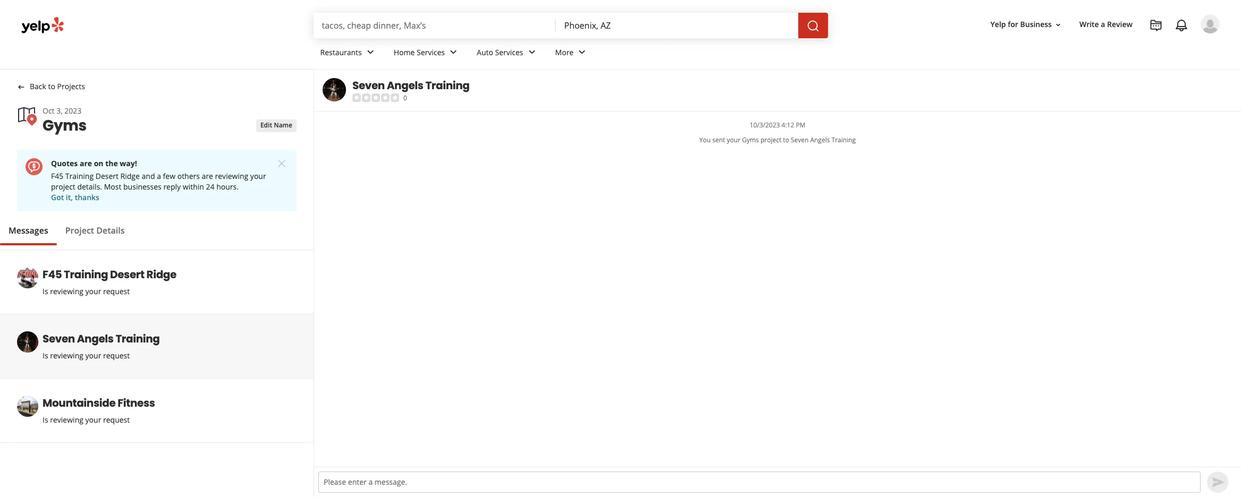Task type: locate. For each thing, give the bounding box(es) containing it.
got
[[51, 192, 64, 202]]

and
[[142, 171, 155, 181]]

sent
[[712, 135, 725, 145]]

gyms up quotes
[[43, 115, 86, 136]]

desert for f45 training desert ridge
[[96, 171, 119, 181]]

1 24 chevron down v2 image from the left
[[447, 46, 460, 59]]

auto
[[477, 47, 493, 57]]

1 vertical spatial are
[[202, 171, 213, 181]]

0 vertical spatial desert
[[96, 171, 119, 181]]

reviewing inside "f45 training desert ridge is reviewing your request"
[[50, 286, 83, 296]]

1 horizontal spatial ridge
[[146, 267, 176, 282]]

0 horizontal spatial are
[[80, 158, 92, 168]]

is
[[43, 286, 48, 296], [43, 351, 48, 361], [43, 415, 48, 425]]

24 chevron down v2 image inside 'more' link
[[576, 46, 589, 59]]

way!
[[120, 158, 137, 168]]

request inside "f45 training desert ridge is reviewing your request"
[[103, 286, 130, 296]]

1 horizontal spatial a
[[1101, 19, 1105, 29]]

f45 down the messages
[[43, 267, 62, 282]]

ridge for f45 training desert ridge
[[120, 171, 140, 181]]

mountainside
[[43, 396, 116, 411]]

2 is from the top
[[43, 351, 48, 361]]

write
[[1080, 19, 1099, 29]]

on
[[94, 158, 103, 168]]

messages
[[9, 225, 48, 236]]

desert inside "f45 training desert ridge is reviewing your request"
[[110, 267, 144, 282]]

mountainside fitness is reviewing your request
[[43, 396, 155, 425]]

2023
[[64, 106, 81, 116]]

a inside "and a few others are reviewing your project details. most businesses reply within 24 hours. got it, thanks"
[[157, 171, 161, 181]]

angels inside the seven angels training is reviewing your request
[[77, 331, 114, 346]]

2 vertical spatial seven
[[43, 331, 75, 346]]

1 vertical spatial desert
[[110, 267, 144, 282]]

2 vertical spatial is
[[43, 415, 48, 425]]

0 horizontal spatial seven
[[43, 331, 75, 346]]

are inside "and a few others are reviewing your project details. most businesses reply within 24 hours. got it, thanks"
[[202, 171, 213, 181]]

0 horizontal spatial a
[[157, 171, 161, 181]]

2 horizontal spatial 24 chevron down v2 image
[[576, 46, 589, 59]]

1 request from the top
[[103, 286, 130, 296]]

2 vertical spatial request
[[103, 415, 130, 425]]

reviewing inside the seven angels training is reviewing your request
[[50, 351, 83, 361]]

2 24 chevron down v2 image from the left
[[525, 46, 538, 59]]

24 send filled v2 image
[[1212, 476, 1225, 489]]

more
[[555, 47, 574, 57]]

are left the on
[[80, 158, 92, 168]]

messages tab panel
[[0, 245, 314, 443]]

0 horizontal spatial angels
[[77, 331, 114, 346]]

0 horizontal spatial none field
[[322, 20, 547, 31]]

to right back on the left top of page
[[48, 81, 55, 91]]

1 vertical spatial f45
[[43, 267, 62, 282]]

None search field
[[313, 13, 830, 38]]

seven inside the seven angels training is reviewing your request
[[43, 331, 75, 346]]

gyms image
[[17, 106, 38, 127]]

24 chevron down v2 image left 'auto'
[[447, 46, 460, 59]]

1 horizontal spatial services
[[495, 47, 523, 57]]

project details
[[65, 225, 125, 236]]

1 horizontal spatial project
[[761, 135, 781, 145]]

1 vertical spatial a
[[157, 171, 161, 181]]

f45 inside "f45 training desert ridge is reviewing your request"
[[43, 267, 62, 282]]

24 chevron down v2 image
[[447, 46, 460, 59], [525, 46, 538, 59], [576, 46, 589, 59]]

your inside "and a few others are reviewing your project details. most businesses reply within 24 hours. got it, thanks"
[[250, 171, 266, 181]]

is inside the seven angels training is reviewing your request
[[43, 351, 48, 361]]

project
[[65, 225, 94, 236]]

1 vertical spatial project
[[51, 182, 75, 192]]

desert down details
[[110, 267, 144, 282]]

seven angels training
[[352, 78, 470, 93]]

1 horizontal spatial gyms
[[742, 135, 759, 145]]

gyms down the 10/3/2023
[[742, 135, 759, 145]]

reviewing
[[215, 171, 248, 181], [50, 286, 83, 296], [50, 351, 83, 361], [50, 415, 83, 425]]

gyms
[[43, 115, 86, 136], [742, 135, 759, 145]]

1 vertical spatial request
[[103, 351, 130, 361]]

24 chevron down v2 image right auto services
[[525, 46, 538, 59]]

2 vertical spatial angels
[[77, 331, 114, 346]]

project up got
[[51, 182, 75, 192]]

ridge for f45 training desert ridge is reviewing your request
[[146, 267, 176, 282]]

restaurants
[[320, 47, 362, 57]]

request inside the seven angels training is reviewing your request
[[103, 351, 130, 361]]

1 vertical spatial is
[[43, 351, 48, 361]]

2 request from the top
[[103, 351, 130, 361]]

tab list
[[0, 224, 133, 245]]

to
[[48, 81, 55, 91], [783, 135, 789, 145]]

home services
[[394, 47, 445, 57]]

24 chevron down v2 image right more
[[576, 46, 589, 59]]

0 horizontal spatial 24 chevron down v2 image
[[447, 46, 460, 59]]

1 vertical spatial to
[[783, 135, 789, 145]]

f45 for f45 training desert ridge is reviewing your request
[[43, 267, 62, 282]]

0 horizontal spatial project
[[51, 182, 75, 192]]

0 horizontal spatial ridge
[[120, 171, 140, 181]]

request inside the mountainside fitness is reviewing your request
[[103, 415, 130, 425]]

0 vertical spatial is
[[43, 286, 48, 296]]

tab list containing messages
[[0, 224, 133, 245]]

auto services link
[[468, 38, 547, 69]]

16 arrow left v2 image
[[17, 83, 26, 91]]

1 horizontal spatial seven
[[352, 78, 385, 93]]

project down the 10/3/2023
[[761, 135, 781, 145]]

24 chevron down v2 image inside home services link
[[447, 46, 460, 59]]

seven for seven angels training
[[352, 78, 385, 93]]

a for write
[[1101, 19, 1105, 29]]

0 horizontal spatial services
[[417, 47, 445, 57]]

None field
[[322, 20, 547, 31], [564, 20, 790, 31]]

3 is from the top
[[43, 415, 48, 425]]

services right 'auto'
[[495, 47, 523, 57]]

your
[[727, 135, 740, 145], [250, 171, 266, 181], [85, 286, 101, 296], [85, 351, 101, 361], [85, 415, 101, 425]]

angels for seven angels training is reviewing your request
[[77, 331, 114, 346]]

f45 for f45 training desert ridge
[[51, 171, 63, 181]]

3,
[[56, 106, 63, 116]]

request
[[103, 286, 130, 296], [103, 351, 130, 361], [103, 415, 130, 425]]

angels for seven angels training
[[387, 78, 423, 93]]

details.
[[77, 182, 102, 192]]

yelp for business button
[[986, 15, 1067, 34]]

are up 24
[[202, 171, 213, 181]]

more link
[[547, 38, 597, 69]]

f45 training desert ridge is reviewing your request
[[43, 267, 176, 296]]

you sent your gyms project to seven angels training
[[699, 135, 856, 145]]

0 horizontal spatial to
[[48, 81, 55, 91]]

0 vertical spatial project
[[761, 135, 781, 145]]

reviewing inside "and a few others are reviewing your project details. most businesses reply within 24 hours. got it, thanks"
[[215, 171, 248, 181]]

angels
[[387, 78, 423, 93], [810, 135, 830, 145], [77, 331, 114, 346]]

reviewing inside the mountainside fitness is reviewing your request
[[50, 415, 83, 425]]

1 is from the top
[[43, 286, 48, 296]]

1 horizontal spatial to
[[783, 135, 789, 145]]

edit
[[260, 121, 272, 130]]

seven
[[352, 78, 385, 93], [791, 135, 809, 145], [43, 331, 75, 346]]

24 chevron down v2 image inside auto services link
[[525, 46, 538, 59]]

to down 4:12
[[783, 135, 789, 145]]

1 horizontal spatial none field
[[564, 20, 790, 31]]

it,
[[66, 192, 73, 202]]

1 none field from the left
[[322, 20, 547, 31]]

3 24 chevron down v2 image from the left
[[576, 46, 589, 59]]

desert
[[96, 171, 119, 181], [110, 267, 144, 282]]

thanks
[[75, 192, 99, 202]]

ridge
[[120, 171, 140, 181], [146, 267, 176, 282]]

are
[[80, 158, 92, 168], [202, 171, 213, 181]]

desert up most
[[96, 171, 119, 181]]

0 vertical spatial request
[[103, 286, 130, 296]]

name
[[274, 121, 292, 130]]

a left few
[[157, 171, 161, 181]]

your inside the mountainside fitness is reviewing your request
[[85, 415, 101, 425]]

Near text field
[[564, 20, 790, 31]]

1 vertical spatial angels
[[810, 135, 830, 145]]

training
[[425, 78, 470, 93], [832, 135, 856, 145], [65, 171, 94, 181], [64, 267, 108, 282], [116, 331, 160, 346]]

services right home
[[417, 47, 445, 57]]

0 vertical spatial seven
[[352, 78, 385, 93]]

home services link
[[385, 38, 468, 69]]

business
[[1020, 19, 1052, 29]]

seven angels training link
[[352, 78, 470, 93]]

1 horizontal spatial 24 chevron down v2 image
[[525, 46, 538, 59]]

1 horizontal spatial are
[[202, 171, 213, 181]]

a right write
[[1101, 19, 1105, 29]]

training inside the seven angels training is reviewing your request
[[116, 331, 160, 346]]

hours.
[[216, 182, 239, 192]]

2 services from the left
[[495, 47, 523, 57]]

0 vertical spatial angels
[[387, 78, 423, 93]]

a
[[1101, 19, 1105, 29], [157, 171, 161, 181]]

0 vertical spatial are
[[80, 158, 92, 168]]

is inside the mountainside fitness is reviewing your request
[[43, 415, 48, 425]]

your inside the seven angels training is reviewing your request
[[85, 351, 101, 361]]

0 vertical spatial ridge
[[120, 171, 140, 181]]

3 request from the top
[[103, 415, 130, 425]]

within
[[183, 182, 204, 192]]

seven angels training is reviewing your request
[[43, 331, 160, 361]]

1 services from the left
[[417, 47, 445, 57]]

project
[[761, 135, 781, 145], [51, 182, 75, 192]]

0 vertical spatial a
[[1101, 19, 1105, 29]]

f45 down quotes
[[51, 171, 63, 181]]

none field near
[[564, 20, 790, 31]]

1 horizontal spatial angels
[[387, 78, 423, 93]]

1 vertical spatial ridge
[[146, 267, 176, 282]]

ridge inside "f45 training desert ridge is reviewing your request"
[[146, 267, 176, 282]]

0 vertical spatial to
[[48, 81, 55, 91]]

details
[[96, 225, 125, 236]]

0 vertical spatial f45
[[51, 171, 63, 181]]

1 vertical spatial seven
[[791, 135, 809, 145]]

and a few others are reviewing your project details. most businesses reply within 24 hours. got it, thanks
[[51, 171, 266, 202]]

f45
[[51, 171, 63, 181], [43, 267, 62, 282]]

2 none field from the left
[[564, 20, 790, 31]]

services
[[417, 47, 445, 57], [495, 47, 523, 57]]



Task type: describe. For each thing, give the bounding box(es) containing it.
4:12
[[782, 121, 794, 130]]

edit name
[[260, 121, 292, 130]]

fitness
[[118, 396, 155, 411]]

most
[[104, 182, 121, 192]]

Find text field
[[322, 20, 547, 31]]

24 chevron down v2 image
[[364, 46, 377, 59]]

desert for f45 training desert ridge is reviewing your request
[[110, 267, 144, 282]]

to inside button
[[48, 81, 55, 91]]

none field find
[[322, 20, 547, 31]]

home
[[394, 47, 415, 57]]

others
[[177, 171, 200, 181]]

projects
[[57, 81, 85, 91]]

back to projects button
[[17, 80, 85, 93]]

yelp for business
[[991, 19, 1052, 29]]

(no rating) image
[[352, 94, 399, 102]]

projects image
[[1150, 19, 1162, 32]]

close image
[[275, 157, 288, 170]]

10/3/2023 4:12 pm
[[750, 121, 806, 130]]

training inside "f45 training desert ridge is reviewing your request"
[[64, 267, 108, 282]]

quotes
[[51, 158, 78, 168]]

few
[[163, 171, 175, 181]]

for
[[1008, 19, 1018, 29]]

notifications image
[[1175, 19, 1188, 32]]

project inside "and a few others are reviewing your project details. most businesses reply within 24 hours. got it, thanks"
[[51, 182, 75, 192]]

services for home services
[[417, 47, 445, 57]]

2 horizontal spatial seven
[[791, 135, 809, 145]]

is inside "f45 training desert ridge is reviewing your request"
[[43, 286, 48, 296]]

restaurants link
[[312, 38, 385, 69]]

got it, thanks button
[[51, 192, 99, 202]]

f45 training desert ridge
[[51, 171, 140, 181]]

review
[[1107, 19, 1133, 29]]

seven for seven angels training is reviewing your request
[[43, 331, 75, 346]]

greg r. image
[[1201, 14, 1220, 33]]

write a review link
[[1075, 15, 1137, 34]]

0 horizontal spatial gyms
[[43, 115, 86, 136]]

2 horizontal spatial angels
[[810, 135, 830, 145]]

businesses
[[123, 182, 161, 192]]

edit name button
[[256, 119, 297, 132]]

Please enter a message. text field
[[318, 472, 1201, 493]]

24 chevron down v2 image for auto services
[[525, 46, 538, 59]]

write a review
[[1080, 19, 1133, 29]]

0
[[403, 93, 407, 103]]

reply
[[163, 182, 181, 192]]

24 free estimates v2 image
[[28, 160, 40, 173]]

24 chevron down v2 image for more
[[576, 46, 589, 59]]

10/3/2023
[[750, 121, 780, 130]]

24 chevron down v2 image for home services
[[447, 46, 460, 59]]

user actions element
[[982, 13, 1235, 79]]

business categories element
[[312, 38, 1220, 69]]

your inside "f45 training desert ridge is reviewing your request"
[[85, 286, 101, 296]]

16 chevron down v2 image
[[1054, 21, 1062, 29]]

yelp
[[991, 19, 1006, 29]]

oct
[[43, 106, 54, 116]]

the
[[105, 158, 118, 168]]

back
[[30, 81, 46, 91]]

24
[[206, 182, 214, 192]]

auto services
[[477, 47, 523, 57]]

you
[[699, 135, 711, 145]]

search image
[[807, 19, 819, 32]]

pm
[[796, 121, 806, 130]]

a for and
[[157, 171, 161, 181]]

oct 3, 2023
[[43, 106, 81, 116]]

quotes are on the way!
[[51, 158, 137, 168]]

back to projects
[[30, 81, 85, 91]]

services for auto services
[[495, 47, 523, 57]]



Task type: vqa. For each thing, say whether or not it's contained in the screenshot.
'Training'
yes



